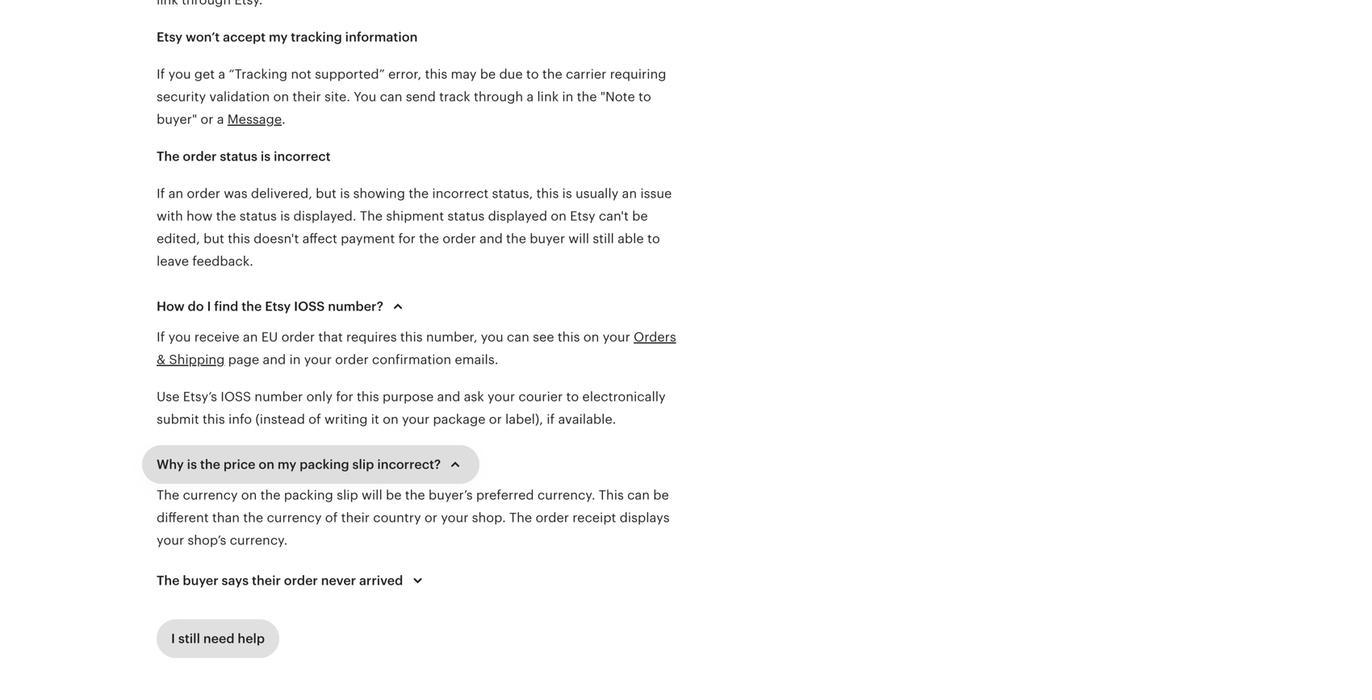 Task type: describe. For each thing, give the bounding box(es) containing it.
message
[[227, 112, 282, 127]]

the down displayed
[[506, 232, 526, 246]]

(instead
[[255, 413, 305, 427]]

or inside the currency on the packing slip will be the buyer's preferred currency. this can be different than the currency of their country or your shop. the order receipt displays your shop's currency.
[[425, 511, 438, 526]]

will inside the currency on the packing slip will be the buyer's preferred currency. this can be different than the currency of their country or your shop. the order receipt displays your shop's currency.
[[362, 488, 382, 503]]

number
[[255, 390, 303, 404]]

preferred
[[476, 488, 534, 503]]

on inside if you get a "tracking not supported" error, this may be due to the carrier requiring security validation on their site. you can send track through a link in the "note to buyer" or a
[[273, 90, 289, 104]]

you for receive
[[168, 330, 191, 345]]

won't
[[186, 30, 220, 44]]

their inside dropdown button
[[252, 574, 281, 588]]

electronically
[[582, 390, 666, 404]]

ask
[[464, 390, 484, 404]]

shipment
[[386, 209, 444, 224]]

0 horizontal spatial an
[[168, 186, 183, 201]]

need
[[203, 632, 235, 647]]

buyer's
[[429, 488, 473, 503]]

be up the displays
[[653, 488, 669, 503]]

will inside if an order was delivered, but is showing the incorrect status, this is usually an issue with how the status is displayed. the shipment status displayed on etsy can't be edited, but this doesn't affect payment for the order and the buyer will still able to leave feedback.
[[569, 232, 589, 246]]

the inside dropdown button
[[200, 458, 220, 472]]

0 vertical spatial a
[[218, 67, 225, 82]]

accept
[[223, 30, 266, 44]]

track
[[439, 90, 470, 104]]

label),
[[505, 413, 543, 427]]

you
[[354, 90, 376, 104]]

be inside if you get a "tracking not supported" error, this may be due to the carrier requiring security validation on their site. you can send track through a link in the "note to buyer" or a
[[480, 67, 496, 82]]

usually
[[576, 186, 619, 201]]

if for if an order was delivered, but is showing the incorrect status, this is usually an issue with how the status is displayed. the shipment status displayed on etsy can't be edited, but this doesn't affect payment for the order and the buyer will still able to leave feedback.
[[157, 186, 165, 201]]

1 vertical spatial a
[[527, 90, 534, 104]]

1 vertical spatial currency
[[267, 511, 322, 526]]

0 horizontal spatial currency.
[[230, 534, 288, 548]]

confirmation
[[372, 353, 451, 367]]

etsy won't accept my tracking information
[[157, 30, 418, 44]]

receive
[[194, 330, 240, 345]]

showing
[[353, 186, 405, 201]]

it
[[371, 413, 379, 427]]

.
[[282, 112, 286, 127]]

than
[[212, 511, 240, 526]]

may
[[451, 67, 477, 82]]

leave
[[157, 254, 189, 269]]

validation
[[209, 90, 270, 104]]

price
[[224, 458, 256, 472]]

page
[[228, 353, 259, 367]]

is up displayed. at the left top of page
[[340, 186, 350, 201]]

the for buyer
[[157, 574, 180, 588]]

is down delivered,
[[280, 209, 290, 224]]

the buyer says their order never arrived
[[157, 574, 403, 588]]

due
[[499, 67, 523, 82]]

how do i find the etsy ioss number? button
[[142, 287, 422, 326]]

be inside if an order was delivered, but is showing the incorrect status, this is usually an issue with how the status is displayed. the shipment status displayed on etsy can't be edited, but this doesn't affect payment for the order and the buyer will still able to leave feedback.
[[632, 209, 648, 224]]

number?
[[328, 299, 383, 314]]

orders & shipping
[[157, 330, 676, 367]]

feedback.
[[192, 254, 253, 269]]

payment
[[341, 232, 395, 246]]

edited,
[[157, 232, 200, 246]]

on right see
[[583, 330, 599, 345]]

the up shipment
[[409, 186, 429, 201]]

the down the preferred
[[509, 511, 532, 526]]

0 vertical spatial currency
[[183, 488, 238, 503]]

country
[[373, 511, 421, 526]]

the currency on the packing slip will be the buyer's preferred currency. this can be different than the currency of their country or your shop. the order receipt displays your shop's currency.
[[157, 488, 670, 548]]

order down the requires
[[335, 353, 369, 367]]

how do i find the etsy ioss number?
[[157, 299, 383, 314]]

for inside use etsy's ioss number only for this purpose and ask your courier to electronically submit this info (instead of writing it on your package or label), if available.
[[336, 390, 353, 404]]

how
[[187, 209, 213, 224]]

2 vertical spatial a
[[217, 112, 224, 127]]

your down different
[[157, 534, 184, 548]]

slip inside dropdown button
[[352, 458, 374, 472]]

can inside if you get a "tracking not supported" error, this may be due to the carrier requiring security validation on their site. you can send track through a link in the "note to buyer" or a
[[380, 90, 402, 104]]

of inside use etsy's ioss number only for this purpose and ask your courier to electronically submit this info (instead of writing it on your package or label), if available.
[[309, 413, 321, 427]]

order down shipment
[[443, 232, 476, 246]]

"tracking
[[229, 67, 287, 82]]

see
[[533, 330, 554, 345]]

courier
[[519, 390, 563, 404]]

ioss inside use etsy's ioss number only for this purpose and ask your courier to electronically submit this info (instead of writing it on your package or label), if available.
[[221, 390, 251, 404]]

to inside if an order was delivered, but is showing the incorrect status, this is usually an issue with how the status is displayed. the shipment status displayed on etsy can't be edited, but this doesn't affect payment for the order and the buyer will still able to leave feedback.
[[647, 232, 660, 246]]

this
[[599, 488, 624, 503]]

displayed.
[[293, 209, 356, 224]]

status up doesn't
[[240, 209, 277, 224]]

that
[[318, 330, 343, 345]]

your down buyer's
[[441, 511, 469, 526]]

is down the message .
[[261, 149, 271, 164]]

order inside the currency on the packing slip will be the buyer's preferred currency. this can be different than the currency of their country or your shop. the order receipt displays your shop's currency.
[[536, 511, 569, 526]]

error,
[[388, 67, 422, 82]]

delivered,
[[251, 186, 312, 201]]

displayed
[[488, 209, 547, 224]]

link
[[537, 90, 559, 104]]

their inside if you get a "tracking not supported" error, this may be due to the carrier requiring security validation on their site. you can send track through a link in the "note to buyer" or a
[[293, 90, 321, 104]]

shop's
[[188, 534, 226, 548]]

the down carrier
[[577, 90, 597, 104]]

order right eu
[[281, 330, 315, 345]]

on inside the currency on the packing slip will be the buyer's preferred currency. this can be different than the currency of their country or your shop. the order receipt displays your shop's currency.
[[241, 488, 257, 503]]

message .
[[227, 112, 286, 127]]

order down "buyer"" in the left of the page
[[183, 149, 217, 164]]

in inside if you get a "tracking not supported" error, this may be due to the carrier requiring security validation on their site. you can send track through a link in the "note to buyer" or a
[[562, 90, 574, 104]]

emails.
[[455, 353, 498, 367]]

if an order was delivered, but is showing the incorrect status, this is usually an issue with how the status is displayed. the shipment status displayed on etsy can't be edited, but this doesn't affect payment for the order and the buyer will still able to leave feedback.
[[157, 186, 672, 269]]

requires
[[346, 330, 397, 345]]

shipping
[[169, 353, 225, 367]]

1 horizontal spatial an
[[243, 330, 258, 345]]

if
[[547, 413, 555, 427]]

etsy inside if an order was delivered, but is showing the incorrect status, this is usually an issue with how the status is displayed. the shipment status displayed on etsy can't be edited, but this doesn't affect payment for the order and the buyer will still able to leave feedback.
[[570, 209, 595, 224]]

for inside if an order was delivered, but is showing the incorrect status, this is usually an issue with how the status is displayed. the shipment status displayed on etsy can't be edited, but this doesn't affect payment for the order and the buyer will still able to leave feedback.
[[398, 232, 416, 246]]

i still need help link
[[157, 620, 279, 659]]

security
[[157, 90, 206, 104]]

the down shipment
[[419, 232, 439, 246]]

this up the it
[[357, 390, 379, 404]]

supported"
[[315, 67, 385, 82]]

requiring
[[610, 67, 666, 82]]

your down that
[[304, 353, 332, 367]]

buyer"
[[157, 112, 197, 127]]

status up was
[[220, 149, 257, 164]]

order up the how in the top left of the page
[[187, 186, 220, 201]]

package
[[433, 413, 486, 427]]

this inside if you get a "tracking not supported" error, this may be due to the carrier requiring security validation on their site. you can send track through a link in the "note to buyer" or a
[[425, 67, 447, 82]]

writing
[[325, 413, 368, 427]]

if for if you get a "tracking not supported" error, this may be due to the carrier requiring security validation on their site. you can send track through a link in the "note to buyer" or a
[[157, 67, 165, 82]]

orders
[[634, 330, 676, 345]]

can inside the currency on the packing slip will be the buyer's preferred currency. this can be different than the currency of their country or your shop. the order receipt displays your shop's currency.
[[627, 488, 650, 503]]

the up country
[[405, 488, 425, 503]]

etsy inside "dropdown button"
[[265, 299, 291, 314]]

this up feedback.
[[228, 232, 250, 246]]

use
[[157, 390, 180, 404]]

0 horizontal spatial and
[[263, 353, 286, 367]]



Task type: vqa. For each thing, say whether or not it's contained in the screenshot.
DATE
no



Task type: locate. For each thing, give the bounding box(es) containing it.
tracking
[[291, 30, 342, 44]]

in up number
[[289, 353, 301, 367]]

the left price
[[200, 458, 220, 472]]

2 vertical spatial their
[[252, 574, 281, 588]]

you up security
[[168, 67, 191, 82]]

or down buyer's
[[425, 511, 438, 526]]

this up send
[[425, 67, 447, 82]]

0 vertical spatial or
[[201, 112, 214, 127]]

this
[[425, 67, 447, 82], [536, 186, 559, 201], [228, 232, 250, 246], [400, 330, 423, 345], [558, 330, 580, 345], [357, 390, 379, 404], [203, 413, 225, 427]]

the inside if an order was delivered, but is showing the incorrect status, this is usually an issue with how the status is displayed. the shipment status displayed on etsy can't be edited, but this doesn't affect payment for the order and the buyer will still able to leave feedback.
[[360, 209, 383, 224]]

order left the receipt
[[536, 511, 569, 526]]

buyer left 'says'
[[183, 574, 219, 588]]

the for order
[[157, 149, 180, 164]]

0 vertical spatial buyer
[[530, 232, 565, 246]]

1 vertical spatial their
[[341, 511, 370, 526]]

how
[[157, 299, 185, 314]]

packing down "why is the price on my packing slip incorrect?" dropdown button
[[284, 488, 333, 503]]

orders & shipping link
[[157, 330, 676, 367]]

send
[[406, 90, 436, 104]]

order inside dropdown button
[[284, 574, 318, 588]]

your down purpose
[[402, 413, 430, 427]]

0 vertical spatial etsy
[[157, 30, 183, 44]]

1 vertical spatial etsy
[[570, 209, 595, 224]]

0 vertical spatial ioss
[[294, 299, 325, 314]]

the for currency
[[157, 488, 179, 503]]

0 vertical spatial incorrect
[[274, 149, 331, 164]]

through
[[474, 90, 523, 104]]

0 vertical spatial can
[[380, 90, 402, 104]]

submit
[[157, 413, 199, 427]]

0 horizontal spatial buyer
[[183, 574, 219, 588]]

for down shipment
[[398, 232, 416, 246]]

buyer
[[530, 232, 565, 246], [183, 574, 219, 588]]

if inside if an order was delivered, but is showing the incorrect status, this is usually an issue with how the status is displayed. the shipment status displayed on etsy can't be edited, but this doesn't affect payment for the order and the buyer will still able to leave feedback.
[[157, 186, 165, 201]]

i left 'need'
[[171, 632, 175, 647]]

site.
[[325, 90, 350, 104]]

was
[[224, 186, 248, 201]]

1 horizontal spatial currency
[[267, 511, 322, 526]]

if you receive an eu order that requires this number, you can see this on your
[[157, 330, 634, 345]]

0 horizontal spatial in
[[289, 353, 301, 367]]

with
[[157, 209, 183, 224]]

to down requiring
[[639, 90, 651, 104]]

the buyer says their order never arrived button
[[142, 562, 442, 601]]

1 horizontal spatial but
[[316, 186, 337, 201]]

2 if from the top
[[157, 186, 165, 201]]

2 vertical spatial and
[[437, 390, 460, 404]]

0 horizontal spatial i
[[171, 632, 175, 647]]

status right shipment
[[447, 209, 485, 224]]

0 horizontal spatial will
[[362, 488, 382, 503]]

a left link
[[527, 90, 534, 104]]

to up the available.
[[566, 390, 579, 404]]

1 horizontal spatial etsy
[[265, 299, 291, 314]]

1 vertical spatial slip
[[337, 488, 358, 503]]

incorrect
[[274, 149, 331, 164], [432, 186, 489, 201]]

1 horizontal spatial incorrect
[[432, 186, 489, 201]]

different
[[157, 511, 209, 526]]

only
[[306, 390, 333, 404]]

0 vertical spatial will
[[569, 232, 589, 246]]

shop.
[[472, 511, 506, 526]]

1 vertical spatial in
[[289, 353, 301, 367]]

etsy
[[157, 30, 183, 44], [570, 209, 595, 224], [265, 299, 291, 314]]

packing inside dropdown button
[[300, 458, 349, 472]]

affect
[[302, 232, 337, 246]]

an left issue
[[622, 186, 637, 201]]

an up with
[[168, 186, 183, 201]]

be up able
[[632, 209, 648, 224]]

but up displayed. at the left top of page
[[316, 186, 337, 201]]

be left the due
[[480, 67, 496, 82]]

i still need help
[[171, 632, 265, 647]]

and down eu
[[263, 353, 286, 367]]

arrived
[[359, 574, 403, 588]]

1 if from the top
[[157, 67, 165, 82]]

1 vertical spatial if
[[157, 186, 165, 201]]

"note
[[600, 90, 635, 104]]

available.
[[558, 413, 616, 427]]

my right accept
[[269, 30, 288, 44]]

you up emails. on the bottom left
[[481, 330, 503, 345]]

on inside dropdown button
[[259, 458, 274, 472]]

if up &
[[157, 330, 165, 345]]

the right than
[[243, 511, 263, 526]]

the order status is incorrect
[[157, 149, 331, 164]]

if up with
[[157, 186, 165, 201]]

and inside if an order was delivered, but is showing the incorrect status, this is usually an issue with how the status is displayed. the shipment status displayed on etsy can't be edited, but this doesn't affect payment for the order and the buyer will still able to leave feedback.
[[480, 232, 503, 246]]

your right the ask
[[488, 390, 515, 404]]

packing
[[300, 458, 349, 472], [284, 488, 333, 503]]

0 vertical spatial i
[[207, 299, 211, 314]]

issue
[[640, 186, 672, 201]]

to right able
[[647, 232, 660, 246]]

1 horizontal spatial still
[[593, 232, 614, 246]]

if up security
[[157, 67, 165, 82]]

ioss
[[294, 299, 325, 314], [221, 390, 251, 404]]

you up the shipping
[[168, 330, 191, 345]]

0 horizontal spatial still
[[178, 632, 200, 647]]

currency. up the receipt
[[537, 488, 595, 503]]

buyer inside if an order was delivered, but is showing the incorrect status, this is usually an issue with how the status is displayed. the shipment status displayed on etsy can't be edited, but this doesn't affect payment for the order and the buyer will still able to leave feedback.
[[530, 232, 565, 246]]

or inside if you get a "tracking not supported" error, this may be due to the carrier requiring security validation on their site. you can send track through a link in the "note to buyer" or a
[[201, 112, 214, 127]]

if you get a "tracking not supported" error, this may be due to the carrier requiring security validation on their site. you can send track through a link in the "note to buyer" or a
[[157, 67, 666, 127]]

receipt
[[573, 511, 616, 526]]

status,
[[492, 186, 533, 201]]

the inside "dropdown button"
[[242, 299, 262, 314]]

2 horizontal spatial an
[[622, 186, 637, 201]]

on inside use etsy's ioss number only for this purpose and ask your courier to electronically submit this info (instead of writing it on your package or label), if available.
[[383, 413, 399, 427]]

help
[[238, 632, 265, 647]]

is left usually
[[562, 186, 572, 201]]

0 vertical spatial for
[[398, 232, 416, 246]]

3 if from the top
[[157, 330, 165, 345]]

0 horizontal spatial or
[[201, 112, 214, 127]]

on right the it
[[383, 413, 399, 427]]

ioss up the info at the left of the page
[[221, 390, 251, 404]]

1 horizontal spatial currency.
[[537, 488, 595, 503]]

0 vertical spatial in
[[562, 90, 574, 104]]

do
[[188, 299, 204, 314]]

but
[[316, 186, 337, 201], [204, 232, 224, 246]]

currency.
[[537, 488, 595, 503], [230, 534, 288, 548]]

0 horizontal spatial their
[[252, 574, 281, 588]]

of inside the currency on the packing slip will be the buyer's preferred currency. this can be different than the currency of their country or your shop. the order receipt displays your shop's currency.
[[325, 511, 338, 526]]

0 horizontal spatial for
[[336, 390, 353, 404]]

on inside if an order was delivered, but is showing the incorrect status, this is usually an issue with how the status is displayed. the shipment status displayed on etsy can't be edited, but this doesn't affect payment for the order and the buyer will still able to leave feedback.
[[551, 209, 567, 224]]

displays
[[620, 511, 670, 526]]

0 horizontal spatial can
[[380, 90, 402, 104]]

if inside if you get a "tracking not supported" error, this may be due to the carrier requiring security validation on their site. you can send track through a link in the "note to buyer" or a
[[157, 67, 165, 82]]

slip inside the currency on the packing slip will be the buyer's preferred currency. this can be different than the currency of their country or your shop. the order receipt displays your shop's currency.
[[337, 488, 358, 503]]

1 vertical spatial for
[[336, 390, 353, 404]]

for
[[398, 232, 416, 246], [336, 390, 353, 404]]

you for get
[[168, 67, 191, 82]]

not
[[291, 67, 311, 82]]

currency. down than
[[230, 534, 288, 548]]

0 vertical spatial but
[[316, 186, 337, 201]]

information
[[345, 30, 418, 44]]

for up writing
[[336, 390, 353, 404]]

0 vertical spatial still
[[593, 232, 614, 246]]

1 vertical spatial packing
[[284, 488, 333, 503]]

or inside use etsy's ioss number only for this purpose and ask your courier to electronically submit this info (instead of writing it on your package or label), if available.
[[489, 413, 502, 427]]

the down was
[[216, 209, 236, 224]]

1 horizontal spatial their
[[293, 90, 321, 104]]

2 vertical spatial can
[[627, 488, 650, 503]]

packing down writing
[[300, 458, 349, 472]]

1 horizontal spatial in
[[562, 90, 574, 104]]

a right get on the top left
[[218, 67, 225, 82]]

purpose
[[383, 390, 434, 404]]

2 horizontal spatial their
[[341, 511, 370, 526]]

1 vertical spatial incorrect
[[432, 186, 489, 201]]

my inside dropdown button
[[278, 458, 297, 472]]

1 vertical spatial currency.
[[230, 534, 288, 548]]

number,
[[426, 330, 477, 345]]

slip
[[352, 458, 374, 472], [337, 488, 358, 503]]

an
[[168, 186, 183, 201], [622, 186, 637, 201], [243, 330, 258, 345]]

0 vertical spatial if
[[157, 67, 165, 82]]

1 vertical spatial still
[[178, 632, 200, 647]]

eu
[[261, 330, 278, 345]]

1 vertical spatial i
[[171, 632, 175, 647]]

of down only
[[309, 413, 321, 427]]

the
[[157, 149, 180, 164], [360, 209, 383, 224], [157, 488, 179, 503], [509, 511, 532, 526], [157, 574, 180, 588]]

can left see
[[507, 330, 529, 345]]

this left the info at the left of the page
[[203, 413, 225, 427]]

says
[[222, 574, 249, 588]]

the up 'payment'
[[360, 209, 383, 224]]

incorrect?
[[377, 458, 441, 472]]

0 vertical spatial slip
[[352, 458, 374, 472]]

on down price
[[241, 488, 257, 503]]

your
[[603, 330, 630, 345], [304, 353, 332, 367], [488, 390, 515, 404], [402, 413, 430, 427], [441, 511, 469, 526], [157, 534, 184, 548]]

if for if you receive an eu order that requires this number, you can see this on your
[[157, 330, 165, 345]]

doesn't
[[254, 232, 299, 246]]

the down "buyer"" in the left of the page
[[157, 149, 180, 164]]

of down "why is the price on my packing slip incorrect?" dropdown button
[[325, 511, 338, 526]]

1 horizontal spatial i
[[207, 299, 211, 314]]

the up link
[[542, 67, 562, 82]]

the down different
[[157, 574, 180, 588]]

why is the price on my packing slip incorrect? button
[[142, 446, 480, 484]]

etsy's
[[183, 390, 217, 404]]

etsy down usually
[[570, 209, 595, 224]]

on right displayed
[[551, 209, 567, 224]]

their left country
[[341, 511, 370, 526]]

use etsy's ioss number only for this purpose and ask your courier to electronically submit this info (instead of writing it on your package or label), if available.
[[157, 390, 666, 427]]

0 vertical spatial packing
[[300, 458, 349, 472]]

packing inside the currency on the packing slip will be the buyer's preferred currency. this can be different than the currency of their country or your shop. the order receipt displays your shop's currency.
[[284, 488, 333, 503]]

0 vertical spatial of
[[309, 413, 321, 427]]

order left never on the left
[[284, 574, 318, 588]]

in
[[562, 90, 574, 104], [289, 353, 301, 367]]

still down can't
[[593, 232, 614, 246]]

and up 'package' on the bottom of the page
[[437, 390, 460, 404]]

order
[[183, 149, 217, 164], [187, 186, 220, 201], [443, 232, 476, 246], [281, 330, 315, 345], [335, 353, 369, 367], [536, 511, 569, 526], [284, 574, 318, 588]]

is inside dropdown button
[[187, 458, 197, 472]]

2 horizontal spatial etsy
[[570, 209, 595, 224]]

this right see
[[558, 330, 580, 345]]

or right "buyer"" in the left of the page
[[201, 112, 214, 127]]

1 vertical spatial of
[[325, 511, 338, 526]]

1 vertical spatial but
[[204, 232, 224, 246]]

to right the due
[[526, 67, 539, 82]]

slip left incorrect?
[[352, 458, 374, 472]]

0 vertical spatial and
[[480, 232, 503, 246]]

their right 'says'
[[252, 574, 281, 588]]

or left label),
[[489, 413, 502, 427]]

1 horizontal spatial for
[[398, 232, 416, 246]]

to inside use etsy's ioss number only for this purpose and ask your courier to electronically submit this info (instead of writing it on your package or label), if available.
[[566, 390, 579, 404]]

2 horizontal spatial can
[[627, 488, 650, 503]]

0 horizontal spatial but
[[204, 232, 224, 246]]

can right you
[[380, 90, 402, 104]]

on
[[273, 90, 289, 104], [551, 209, 567, 224], [583, 330, 599, 345], [383, 413, 399, 427], [259, 458, 274, 472], [241, 488, 257, 503]]

be up country
[[386, 488, 402, 503]]

0 vertical spatial their
[[293, 90, 321, 104]]

currency down why is the price on my packing slip incorrect?
[[267, 511, 322, 526]]

able
[[618, 232, 644, 246]]

0 horizontal spatial etsy
[[157, 30, 183, 44]]

on right price
[[259, 458, 274, 472]]

and down displayed
[[480, 232, 503, 246]]

1 horizontal spatial can
[[507, 330, 529, 345]]

1 vertical spatial my
[[278, 458, 297, 472]]

1 vertical spatial ioss
[[221, 390, 251, 404]]

ioss inside "dropdown button"
[[294, 299, 325, 314]]

will up country
[[362, 488, 382, 503]]

the right find at the left of the page
[[242, 299, 262, 314]]

1 vertical spatial and
[[263, 353, 286, 367]]

1 horizontal spatial buyer
[[530, 232, 565, 246]]

an left eu
[[243, 330, 258, 345]]

or
[[201, 112, 214, 127], [489, 413, 502, 427], [425, 511, 438, 526]]

be
[[480, 67, 496, 82], [632, 209, 648, 224], [386, 488, 402, 503], [653, 488, 669, 503]]

buyer inside dropdown button
[[183, 574, 219, 588]]

1 vertical spatial will
[[362, 488, 382, 503]]

1 horizontal spatial and
[[437, 390, 460, 404]]

you inside if you get a "tracking not supported" error, this may be due to the carrier requiring security validation on their site. you can send track through a link in the "note to buyer" or a
[[168, 67, 191, 82]]

2 vertical spatial etsy
[[265, 299, 291, 314]]

message link
[[227, 112, 282, 127]]

1 horizontal spatial or
[[425, 511, 438, 526]]

1 vertical spatial can
[[507, 330, 529, 345]]

this right status,
[[536, 186, 559, 201]]

1 horizontal spatial ioss
[[294, 299, 325, 314]]

carrier
[[566, 67, 607, 82]]

1 horizontal spatial of
[[325, 511, 338, 526]]

if
[[157, 67, 165, 82], [157, 186, 165, 201], [157, 330, 165, 345]]

can up the displays
[[627, 488, 650, 503]]

will
[[569, 232, 589, 246], [362, 488, 382, 503]]

but up feedback.
[[204, 232, 224, 246]]

the
[[542, 67, 562, 82], [577, 90, 597, 104], [409, 186, 429, 201], [216, 209, 236, 224], [419, 232, 439, 246], [506, 232, 526, 246], [242, 299, 262, 314], [200, 458, 220, 472], [260, 488, 281, 503], [405, 488, 425, 503], [243, 511, 263, 526]]

never
[[321, 574, 356, 588]]

currency up than
[[183, 488, 238, 503]]

this up confirmation
[[400, 330, 423, 345]]

0 horizontal spatial ioss
[[221, 390, 251, 404]]

2 vertical spatial or
[[425, 511, 438, 526]]

slip down "why is the price on my packing slip incorrect?" dropdown button
[[337, 488, 358, 503]]

my down (instead
[[278, 458, 297, 472]]

page and in your order confirmation emails.
[[225, 353, 498, 367]]

find
[[214, 299, 238, 314]]

2 horizontal spatial and
[[480, 232, 503, 246]]

incorrect inside if an order was delivered, but is showing the incorrect status, this is usually an issue with how the status is displayed. the shipment status displayed on etsy can't be edited, but this doesn't affect payment for the order and the buyer will still able to leave feedback.
[[432, 186, 489, 201]]

0 horizontal spatial currency
[[183, 488, 238, 503]]

of
[[309, 413, 321, 427], [325, 511, 338, 526]]

is
[[261, 149, 271, 164], [340, 186, 350, 201], [562, 186, 572, 201], [280, 209, 290, 224], [187, 458, 197, 472]]

0 vertical spatial currency.
[[537, 488, 595, 503]]

is right the why
[[187, 458, 197, 472]]

2 horizontal spatial or
[[489, 413, 502, 427]]

0 horizontal spatial incorrect
[[274, 149, 331, 164]]

still left 'need'
[[178, 632, 200, 647]]

1 horizontal spatial will
[[569, 232, 589, 246]]

i inside "dropdown button"
[[207, 299, 211, 314]]

your left orders
[[603, 330, 630, 345]]

get
[[194, 67, 215, 82]]

0 horizontal spatial of
[[309, 413, 321, 427]]

to
[[526, 67, 539, 82], [639, 90, 651, 104], [647, 232, 660, 246], [566, 390, 579, 404]]

etsy up eu
[[265, 299, 291, 314]]

can't
[[599, 209, 629, 224]]

and inside use etsy's ioss number only for this purpose and ask your courier to electronically submit this info (instead of writing it on your package or label), if available.
[[437, 390, 460, 404]]

the down why is the price on my packing slip incorrect?
[[260, 488, 281, 503]]

still inside if an order was delivered, but is showing the incorrect status, this is usually an issue with how the status is displayed. the shipment status displayed on etsy can't be edited, but this doesn't affect payment for the order and the buyer will still able to leave feedback.
[[593, 232, 614, 246]]

2 vertical spatial if
[[157, 330, 165, 345]]

why is the price on my packing slip incorrect?
[[157, 458, 441, 472]]

1 vertical spatial buyer
[[183, 574, 219, 588]]

their inside the currency on the packing slip will be the buyer's preferred currency. this can be different than the currency of their country or your shop. the order receipt displays your shop's currency.
[[341, 511, 370, 526]]

ioss up that
[[294, 299, 325, 314]]

the up different
[[157, 488, 179, 503]]

1 vertical spatial or
[[489, 413, 502, 427]]

0 vertical spatial my
[[269, 30, 288, 44]]

the inside dropdown button
[[157, 574, 180, 588]]



